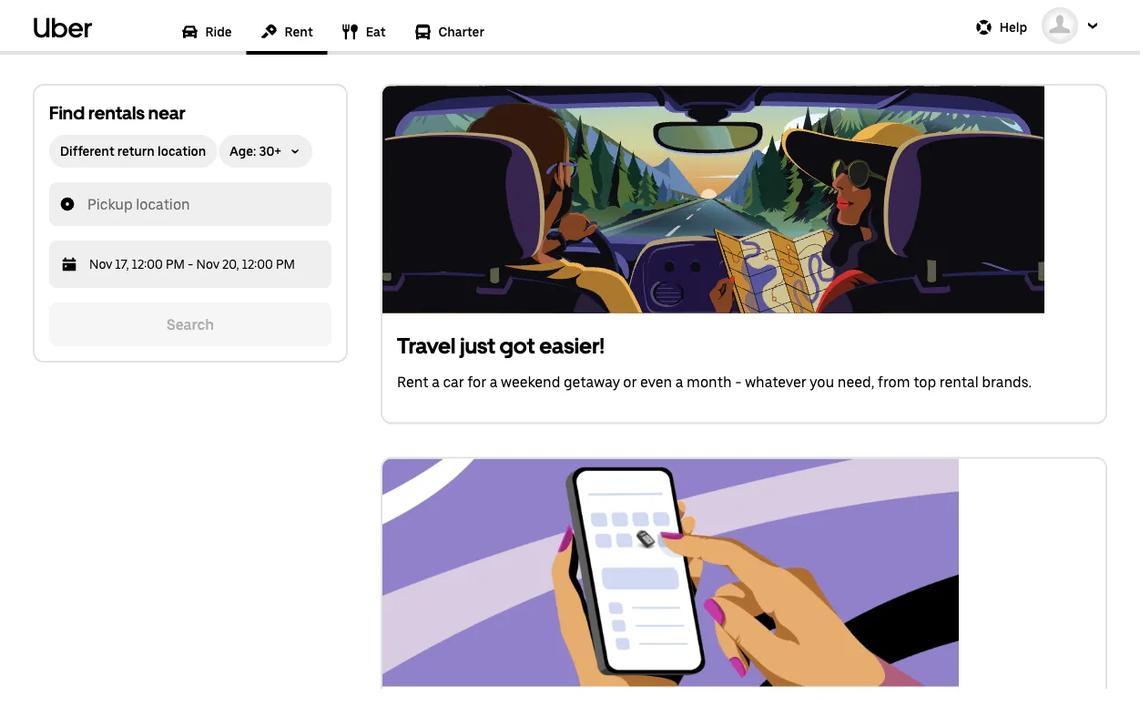 Task type: vqa. For each thing, say whether or not it's contained in the screenshot.
or
yes



Task type: locate. For each thing, give the bounding box(es) containing it.
2 horizontal spatial a
[[676, 374, 684, 391]]

0 horizontal spatial -
[[188, 257, 194, 272]]

1 vertical spatial rent
[[397, 374, 429, 391]]

1 vertical spatial -
[[736, 374, 742, 391]]

1 horizontal spatial -
[[736, 374, 742, 391]]

location inside button
[[158, 144, 206, 159]]

2 a from the left
[[490, 374, 498, 391]]

1 horizontal spatial nov
[[196, 257, 220, 272]]

1 horizontal spatial chevron down small image
[[1084, 16, 1103, 35]]

- right month at the right bottom
[[736, 374, 742, 391]]

17,
[[115, 257, 129, 272]]

12:00 right 17,
[[132, 257, 163, 272]]

chevron down small image right steph image
[[1084, 16, 1103, 35]]

car
[[443, 374, 465, 391]]

search button
[[49, 303, 332, 346]]

restaurant image
[[342, 24, 359, 40]]

1 horizontal spatial rent
[[397, 374, 429, 391]]

month
[[687, 374, 732, 391]]

age:
[[230, 144, 256, 159]]

chevron down small image right 30+
[[289, 145, 302, 158]]

a left car
[[432, 374, 440, 391]]

pm right 17,
[[166, 257, 185, 272]]

different return location
[[60, 144, 206, 159]]

you
[[810, 374, 835, 391]]

0 horizontal spatial nov
[[89, 257, 112, 272]]

1 pm from the left
[[166, 257, 185, 272]]

rent
[[285, 24, 313, 40], [397, 374, 429, 391]]

a
[[432, 374, 440, 391], [490, 374, 498, 391], [676, 374, 684, 391]]

search
[[167, 316, 214, 333]]

0 vertical spatial chevron down small image
[[1084, 16, 1103, 35]]

0 vertical spatial location
[[158, 144, 206, 159]]

20,
[[222, 257, 239, 272]]

3 a from the left
[[676, 374, 684, 391]]

keys car image
[[261, 24, 278, 40]]

different
[[60, 144, 114, 159]]

from
[[878, 374, 911, 391]]

1 horizontal spatial pm
[[276, 257, 295, 272]]

location
[[158, 144, 206, 159], [136, 195, 190, 213]]

find rentals near
[[49, 102, 186, 124]]

1 horizontal spatial a
[[490, 374, 498, 391]]

got
[[500, 333, 535, 359]]

chevron down small image
[[1084, 16, 1103, 35], [289, 145, 302, 158]]

0 vertical spatial -
[[188, 257, 194, 272]]

pickup location
[[87, 195, 190, 213]]

2 nov from the left
[[196, 257, 220, 272]]

nov left 20,
[[196, 257, 220, 272]]

12:00 right 20,
[[242, 257, 273, 272]]

near
[[148, 102, 186, 124]]

0 horizontal spatial 12:00
[[132, 257, 163, 272]]

a right for
[[490, 374, 498, 391]]

travel just got easier!
[[397, 333, 605, 359]]

0 vertical spatial rent
[[285, 24, 313, 40]]

nov left 17,
[[89, 257, 112, 272]]

0 horizontal spatial pm
[[166, 257, 185, 272]]

rent right keys car image
[[285, 24, 313, 40]]

0 horizontal spatial chevron down small image
[[289, 145, 302, 158]]

12:00
[[132, 257, 163, 272], [242, 257, 273, 272]]

0 horizontal spatial rent
[[285, 24, 313, 40]]

age: 30+
[[230, 144, 282, 159]]

rent down travel
[[397, 374, 429, 391]]

pm
[[166, 257, 185, 272], [276, 257, 295, 272]]

location right pickup
[[136, 195, 190, 213]]

a right even
[[676, 374, 684, 391]]

0 horizontal spatial a
[[432, 374, 440, 391]]

1 vertical spatial chevron down small image
[[289, 145, 302, 158]]

brands.
[[983, 374, 1032, 391]]

even
[[641, 374, 673, 391]]

ride
[[206, 24, 232, 40]]

1 horizontal spatial 12:00
[[242, 257, 273, 272]]

-
[[188, 257, 194, 272], [736, 374, 742, 391]]

eat
[[366, 24, 386, 40]]

pm right 20,
[[276, 257, 295, 272]]

rent for rent
[[285, 24, 313, 40]]

location down the near at the top
[[158, 144, 206, 159]]

nov
[[89, 257, 112, 272], [196, 257, 220, 272]]

- left 20,
[[188, 257, 194, 272]]

rental
[[940, 374, 979, 391]]

top
[[914, 374, 937, 391]]

30+
[[259, 144, 282, 159]]



Task type: describe. For each thing, give the bounding box(es) containing it.
steph image
[[1042, 7, 1079, 44]]

lifebuoy image
[[977, 19, 993, 36]]

travel
[[397, 333, 456, 359]]

nov 17, 12:00 pm - nov 20, 12:00 pm
[[89, 257, 295, 272]]

1 a from the left
[[432, 374, 440, 391]]

rent a car for a weekend getaway or even a month - whatever you need, from top rental brands.
[[397, 374, 1032, 391]]

bus image
[[415, 24, 431, 40]]

calendar image
[[62, 257, 77, 272]]

easier!
[[540, 333, 605, 359]]

weekend
[[501, 374, 561, 391]]

charter
[[439, 24, 485, 40]]

pickup
[[87, 195, 133, 213]]

rentals
[[88, 102, 145, 124]]

for
[[468, 374, 487, 391]]

whatever
[[745, 374, 807, 391]]

radio button selected image
[[60, 197, 75, 211]]

just
[[460, 333, 496, 359]]

2 12:00 from the left
[[242, 257, 273, 272]]

need,
[[838, 374, 875, 391]]

find
[[49, 102, 85, 124]]

uber
[[33, 11, 93, 43]]

uber link
[[33, 0, 93, 55]]

different return location button
[[49, 135, 217, 168]]

1 vertical spatial location
[[136, 195, 190, 213]]

1 12:00 from the left
[[132, 257, 163, 272]]

getaway
[[564, 374, 620, 391]]

2 pm from the left
[[276, 257, 295, 272]]

1 nov from the left
[[89, 257, 112, 272]]

help
[[1000, 20, 1028, 35]]

rent for rent a car for a weekend getaway or even a month - whatever you need, from top rental brands.
[[397, 374, 429, 391]]

or
[[624, 374, 637, 391]]

return
[[117, 144, 155, 159]]

car front image
[[182, 24, 198, 40]]



